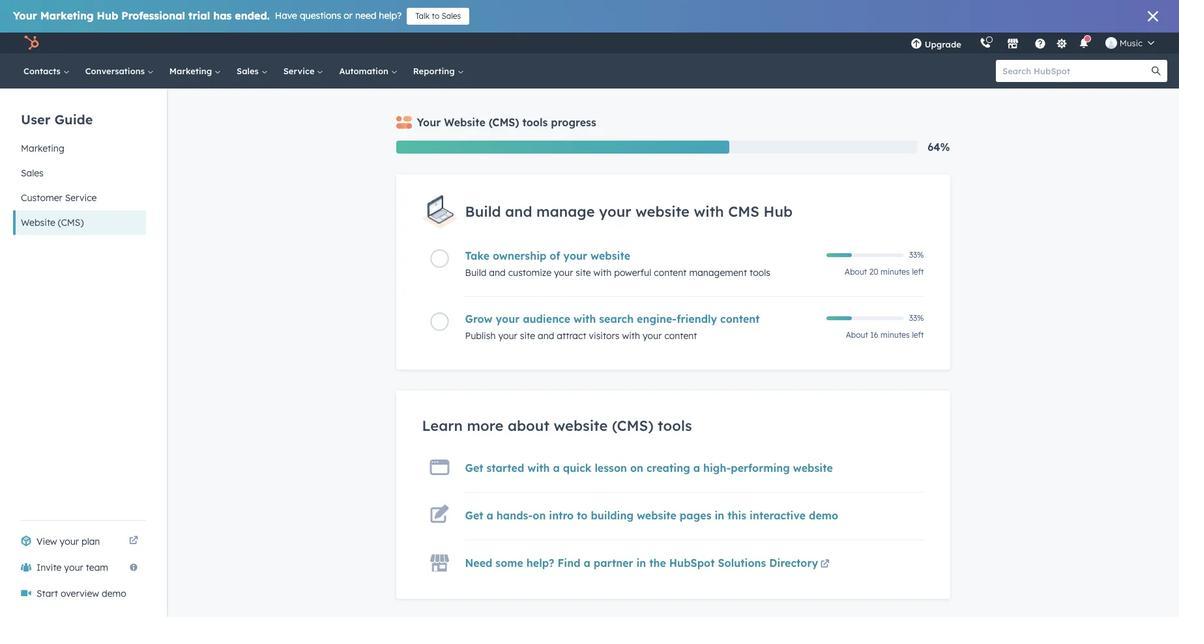 Task type: vqa. For each thing, say whether or not it's contained in the screenshot.
the right the Sales
yes



Task type: describe. For each thing, give the bounding box(es) containing it.
get for get started with a quick lesson on creating a high-performing website
[[465, 462, 483, 475]]

professional
[[121, 9, 185, 22]]

view your plan
[[37, 536, 100, 548]]

grow
[[465, 313, 493, 326]]

view your plan link
[[13, 529, 146, 555]]

website up take ownership of your website button
[[636, 203, 690, 221]]

1 vertical spatial marketing
[[169, 66, 214, 76]]

plan
[[81, 536, 100, 548]]

music
[[1120, 38, 1143, 48]]

with left cms
[[694, 203, 724, 221]]

friendly
[[677, 313, 717, 326]]

get started with a quick lesson on creating a high-performing website link
[[465, 462, 833, 475]]

link opens in a new window image inside view your plan link
[[129, 537, 138, 547]]

1 build from the top
[[465, 203, 501, 221]]

1 vertical spatial content
[[720, 313, 760, 326]]

content inside take ownership of your website build and customize your site with powerful content management tools
[[654, 267, 687, 279]]

with inside take ownership of your website build and customize your site with powerful content management tools
[[594, 267, 612, 279]]

get started with a quick lesson on creating a high-performing website
[[465, 462, 833, 475]]

find
[[558, 557, 580, 570]]

sales inside user guide views element
[[21, 168, 44, 179]]

partner
[[594, 557, 633, 570]]

a left high-
[[693, 462, 700, 475]]

user
[[21, 111, 50, 127]]

website inside take ownership of your website build and customize your site with powerful content management tools
[[591, 249, 630, 263]]

overview
[[61, 589, 99, 600]]

grow your audience with search engine-friendly content publish your site and attract visitors with your content
[[465, 313, 760, 342]]

left for take ownership of your website
[[912, 267, 924, 277]]

16
[[870, 330, 878, 340]]

website left pages
[[637, 510, 677, 523]]

start overview demo
[[37, 589, 126, 600]]

notifications button
[[1073, 33, 1095, 53]]

link opens in a new window image inside need some help? find a partner in the hubspot solutions directory link
[[820, 558, 830, 573]]

interactive
[[750, 510, 806, 523]]

help? inside 'your marketing hub professional trial has ended. have questions or need help?'
[[379, 10, 402, 22]]

minutes for take ownership of your website
[[881, 267, 910, 277]]

33% for take ownership of your website
[[909, 250, 924, 260]]

to inside button
[[432, 11, 439, 21]]

close image
[[1148, 11, 1158, 22]]

take ownership of your website build and customize your site with powerful content management tools
[[465, 249, 771, 279]]

your right grow
[[496, 313, 520, 326]]

your for your website (cms) tools progress
[[417, 116, 441, 129]]

hubspot image
[[23, 35, 39, 51]]

1 horizontal spatial service
[[283, 66, 317, 76]]

more
[[467, 417, 504, 435]]

guide
[[54, 111, 93, 127]]

hubspot
[[669, 557, 715, 570]]

2 vertical spatial content
[[664, 330, 697, 342]]

settings image
[[1056, 38, 1068, 50]]

cms
[[728, 203, 759, 221]]

building
[[591, 510, 634, 523]]

marketing inside button
[[21, 143, 64, 154]]

build inside take ownership of your website build and customize your site with powerful content management tools
[[465, 267, 487, 279]]

1 horizontal spatial website
[[444, 116, 486, 129]]

learn
[[422, 417, 463, 435]]

customize
[[508, 267, 552, 279]]

contacts link
[[16, 53, 77, 89]]

with down grow your audience with search engine-friendly content button
[[622, 330, 640, 342]]

learn more about website (cms) tools
[[422, 417, 692, 435]]

0 vertical spatial and
[[505, 203, 532, 221]]

search
[[599, 313, 634, 326]]

engine-
[[637, 313, 677, 326]]

your inside 'button'
[[64, 563, 83, 574]]

solutions
[[718, 557, 766, 570]]

0 horizontal spatial demo
[[102, 589, 126, 600]]

ownership
[[493, 249, 547, 263]]

0 vertical spatial in
[[715, 510, 724, 523]]

talk to sales button
[[407, 8, 470, 25]]

help? inside need some help? find a partner in the hubspot solutions directory link
[[527, 557, 554, 570]]

the
[[649, 557, 666, 570]]

minutes for grow your audience with search engine-friendly content
[[881, 330, 910, 340]]

directory
[[769, 557, 818, 570]]

quick
[[563, 462, 592, 475]]

customer service button
[[13, 186, 146, 211]]

notifications image
[[1078, 38, 1090, 50]]

(cms) inside website (cms) 'button'
[[58, 217, 84, 229]]

0 vertical spatial marketing
[[40, 9, 94, 22]]

33% for grow your audience with search engine-friendly content
[[909, 313, 924, 323]]

marketplaces image
[[1007, 38, 1019, 50]]

service link
[[276, 53, 331, 89]]

music button
[[1098, 33, 1162, 53]]

trial
[[188, 9, 210, 22]]

talk to sales
[[415, 11, 461, 21]]

contacts
[[23, 66, 63, 76]]

calling icon button
[[974, 35, 997, 51]]

1 vertical spatial to
[[577, 510, 588, 523]]

your for your marketing hub professional trial has ended. have questions or need help?
[[13, 9, 37, 22]]

start
[[37, 589, 58, 600]]

[object object] complete progress bar for take ownership of your website
[[826, 253, 852, 257]]

get for get a hands-on intro to building website pages in this interactive demo
[[465, 510, 483, 523]]

build and manage your website with cms hub
[[465, 203, 793, 221]]

visitors
[[589, 330, 620, 342]]

performing
[[731, 462, 790, 475]]

your marketing hub professional trial has ended. have questions or need help?
[[13, 9, 402, 22]]

intro
[[549, 510, 574, 523]]

and inside take ownership of your website build and customize your site with powerful content management tools
[[489, 267, 506, 279]]

0 vertical spatial hub
[[97, 9, 118, 22]]

website inside website (cms) 'button'
[[21, 217, 55, 229]]

invite your team
[[37, 563, 108, 574]]

20
[[869, 267, 878, 277]]

help button
[[1029, 33, 1051, 53]]

customer
[[21, 192, 62, 204]]

with up "attract"
[[574, 313, 596, 326]]

high-
[[703, 462, 731, 475]]

invite your team button
[[13, 555, 146, 581]]

with right 'started'
[[527, 462, 550, 475]]

conversations
[[85, 66, 147, 76]]

greg robinson image
[[1105, 37, 1117, 49]]

or
[[344, 10, 353, 22]]

marketplaces button
[[999, 33, 1027, 53]]

take
[[465, 249, 490, 263]]

search button
[[1145, 60, 1167, 82]]

progress
[[551, 116, 596, 129]]

site inside take ownership of your website build and customize your site with powerful content management tools
[[576, 267, 591, 279]]

website (cms) button
[[13, 211, 146, 235]]



Task type: locate. For each thing, give the bounding box(es) containing it.
1 vertical spatial sales
[[237, 66, 261, 76]]

hub right cms
[[764, 203, 793, 221]]

marketing up hubspot link at the top left of the page
[[40, 9, 94, 22]]

1 vertical spatial build
[[465, 267, 487, 279]]

about
[[845, 267, 867, 277], [846, 330, 868, 340]]

1 vertical spatial minutes
[[881, 330, 910, 340]]

tools inside take ownership of your website build and customize your site with powerful content management tools
[[750, 267, 771, 279]]

0 horizontal spatial hub
[[97, 9, 118, 22]]

upgrade
[[925, 39, 961, 50]]

1 horizontal spatial hub
[[764, 203, 793, 221]]

of
[[550, 249, 560, 263]]

link opens in a new window image right the plan
[[129, 535, 138, 550]]

upgrade image
[[910, 38, 922, 50]]

content down take ownership of your website button
[[654, 267, 687, 279]]

1 vertical spatial demo
[[102, 589, 126, 600]]

content right friendly
[[720, 313, 760, 326]]

1 vertical spatial site
[[520, 330, 535, 342]]

0 horizontal spatial link opens in a new window image
[[129, 537, 138, 547]]

hub left professional
[[97, 9, 118, 22]]

0 horizontal spatial service
[[65, 192, 97, 204]]

ended.
[[235, 9, 270, 22]]

1 horizontal spatial demo
[[809, 510, 838, 523]]

marketing button
[[13, 136, 146, 161]]

your down the of
[[554, 267, 573, 279]]

website
[[636, 203, 690, 221], [591, 249, 630, 263], [554, 417, 608, 435], [793, 462, 833, 475], [637, 510, 677, 523]]

your left 'team'
[[64, 563, 83, 574]]

1 vertical spatial 33%
[[909, 313, 924, 323]]

your down engine-
[[643, 330, 662, 342]]

2 horizontal spatial tools
[[750, 267, 771, 279]]

1 horizontal spatial to
[[577, 510, 588, 523]]

a inside need some help? find a partner in the hubspot solutions directory link
[[584, 557, 590, 570]]

sales
[[442, 11, 461, 21], [237, 66, 261, 76], [21, 168, 44, 179]]

link opens in a new window image
[[129, 537, 138, 547], [820, 560, 830, 570]]

service
[[283, 66, 317, 76], [65, 192, 97, 204]]

menu containing music
[[901, 33, 1164, 53]]

demo right interactive
[[809, 510, 838, 523]]

0 vertical spatial help?
[[379, 10, 402, 22]]

1 vertical spatial and
[[489, 267, 506, 279]]

0 horizontal spatial your
[[13, 9, 37, 22]]

0 horizontal spatial link opens in a new window image
[[129, 535, 138, 550]]

to right intro
[[577, 510, 588, 523]]

settings link
[[1054, 36, 1070, 50]]

calling icon image
[[980, 38, 991, 50]]

2 vertical spatial (cms)
[[612, 417, 654, 435]]

[object object] complete progress bar up about 16 minutes left
[[826, 317, 852, 321]]

2 minutes from the top
[[881, 330, 910, 340]]

your right publish on the bottom left of the page
[[498, 330, 517, 342]]

has
[[213, 9, 232, 22]]

website up powerful
[[591, 249, 630, 263]]

1 horizontal spatial (cms)
[[489, 116, 519, 129]]

tools up creating
[[658, 417, 692, 435]]

about for take ownership of your website
[[845, 267, 867, 277]]

0 horizontal spatial in
[[636, 557, 646, 570]]

customer service
[[21, 192, 97, 204]]

2 vertical spatial sales
[[21, 168, 44, 179]]

on
[[630, 462, 643, 475], [533, 510, 546, 523]]

sales right marketing link
[[237, 66, 261, 76]]

menu item
[[971, 33, 973, 53]]

2 get from the top
[[465, 510, 483, 523]]

0 horizontal spatial to
[[432, 11, 439, 21]]

site left powerful
[[576, 267, 591, 279]]

0 vertical spatial site
[[576, 267, 591, 279]]

0 vertical spatial service
[[283, 66, 317, 76]]

sales right talk at the top left of the page
[[442, 11, 461, 21]]

[object object] complete progress bar
[[826, 253, 852, 257], [826, 317, 852, 321]]

1 vertical spatial get
[[465, 510, 483, 523]]

have
[[275, 10, 297, 22]]

site down audience on the left
[[520, 330, 535, 342]]

1 minutes from the top
[[881, 267, 910, 277]]

[object object] complete progress bar up about 20 minutes left
[[826, 253, 852, 257]]

2 vertical spatial tools
[[658, 417, 692, 435]]

this
[[728, 510, 746, 523]]

(cms) up "your website (cms) tools progress" progress bar
[[489, 116, 519, 129]]

left right 16
[[912, 330, 924, 340]]

0 horizontal spatial sales
[[21, 168, 44, 179]]

get a hands-on intro to building website pages in this interactive demo
[[465, 510, 838, 523]]

site
[[576, 267, 591, 279], [520, 330, 535, 342]]

audience
[[523, 313, 570, 326]]

0 vertical spatial 33%
[[909, 250, 924, 260]]

0 horizontal spatial website
[[21, 217, 55, 229]]

your right the of
[[563, 249, 587, 263]]

1 vertical spatial hub
[[764, 203, 793, 221]]

0 vertical spatial [object object] complete progress bar
[[826, 253, 852, 257]]

service right sales 'link'
[[283, 66, 317, 76]]

invite
[[37, 563, 62, 574]]

pages
[[680, 510, 711, 523]]

help? left find
[[527, 557, 554, 570]]

management
[[689, 267, 747, 279]]

0 vertical spatial sales
[[442, 11, 461, 21]]

0 vertical spatial get
[[465, 462, 483, 475]]

minutes
[[881, 267, 910, 277], [881, 330, 910, 340]]

0 vertical spatial build
[[465, 203, 501, 221]]

left right 20
[[912, 267, 924, 277]]

tools right management
[[750, 267, 771, 279]]

get a hands-on intro to building website pages in this interactive demo link
[[465, 510, 838, 523]]

1 vertical spatial link opens in a new window image
[[820, 560, 830, 570]]

1 vertical spatial on
[[533, 510, 546, 523]]

0 vertical spatial your
[[13, 9, 37, 22]]

get
[[465, 462, 483, 475], [465, 510, 483, 523]]

0 vertical spatial on
[[630, 462, 643, 475]]

about left 16
[[846, 330, 868, 340]]

1 vertical spatial service
[[65, 192, 97, 204]]

on left intro
[[533, 510, 546, 523]]

website (cms)
[[21, 217, 84, 229]]

1 horizontal spatial link opens in a new window image
[[820, 560, 830, 570]]

hands-
[[497, 510, 533, 523]]

1 horizontal spatial tools
[[658, 417, 692, 435]]

build up take
[[465, 203, 501, 221]]

lesson
[[595, 462, 627, 475]]

need
[[465, 557, 492, 570]]

sales inside 'link'
[[237, 66, 261, 76]]

1 vertical spatial left
[[912, 330, 924, 340]]

view
[[37, 536, 57, 548]]

left
[[912, 267, 924, 277], [912, 330, 924, 340]]

sales up "customer"
[[21, 168, 44, 179]]

Search HubSpot search field
[[996, 60, 1156, 82]]

content
[[654, 267, 687, 279], [720, 313, 760, 326], [664, 330, 697, 342]]

1 horizontal spatial link opens in a new window image
[[820, 558, 830, 573]]

help image
[[1034, 38, 1046, 50]]

hubspot link
[[16, 35, 49, 51]]

with left powerful
[[594, 267, 612, 279]]

1 vertical spatial help?
[[527, 557, 554, 570]]

automation
[[339, 66, 391, 76]]

link opens in a new window image right the plan
[[129, 537, 138, 547]]

powerful
[[614, 267, 651, 279]]

1 horizontal spatial in
[[715, 510, 724, 523]]

your website (cms) tools progress progress bar
[[396, 141, 730, 154]]

talk
[[415, 11, 430, 21]]

reporting
[[413, 66, 457, 76]]

reporting link
[[405, 53, 472, 89]]

1 vertical spatial [object object] complete progress bar
[[826, 317, 852, 321]]

sales button
[[13, 161, 146, 186]]

link opens in a new window image
[[129, 535, 138, 550], [820, 558, 830, 573]]

to right talk at the top left of the page
[[432, 11, 439, 21]]

1 vertical spatial your
[[417, 116, 441, 129]]

need some help? find a partner in the hubspot solutions directory
[[465, 557, 818, 570]]

0 vertical spatial to
[[432, 11, 439, 21]]

and inside the grow your audience with search engine-friendly content publish your site and attract visitors with your content
[[538, 330, 554, 342]]

1 vertical spatial (cms)
[[58, 217, 84, 229]]

minutes right 16
[[881, 330, 910, 340]]

help?
[[379, 10, 402, 22], [527, 557, 554, 570]]

in left "the"
[[636, 557, 646, 570]]

automation link
[[331, 53, 405, 89]]

your up hubspot icon
[[13, 9, 37, 22]]

about for grow your audience with search engine-friendly content
[[846, 330, 868, 340]]

start overview demo link
[[13, 581, 146, 608]]

your left the plan
[[60, 536, 79, 548]]

team
[[86, 563, 108, 574]]

demo down 'team'
[[102, 589, 126, 600]]

[object object] complete progress bar for grow your audience with search engine-friendly content
[[826, 317, 852, 321]]

1 vertical spatial tools
[[750, 267, 771, 279]]

your
[[13, 9, 37, 22], [417, 116, 441, 129]]

link opens in a new window image inside need some help? find a partner in the hubspot solutions directory link
[[820, 560, 830, 570]]

manage
[[537, 203, 595, 221]]

1 horizontal spatial help?
[[527, 557, 554, 570]]

0 vertical spatial about
[[845, 267, 867, 277]]

33% up about 20 minutes left
[[909, 250, 924, 260]]

left for grow your audience with search engine-friendly content
[[912, 330, 924, 340]]

33% up about 16 minutes left
[[909, 313, 924, 323]]

and down take
[[489, 267, 506, 279]]

marketing down trial
[[169, 66, 214, 76]]

1 horizontal spatial on
[[630, 462, 643, 475]]

2 vertical spatial and
[[538, 330, 554, 342]]

service up website (cms) 'button'
[[65, 192, 97, 204]]

website right performing
[[793, 462, 833, 475]]

creating
[[647, 462, 690, 475]]

0 horizontal spatial help?
[[379, 10, 402, 22]]

your
[[599, 203, 631, 221], [563, 249, 587, 263], [554, 267, 573, 279], [496, 313, 520, 326], [498, 330, 517, 342], [643, 330, 662, 342], [60, 536, 79, 548], [64, 563, 83, 574]]

2 left from the top
[[912, 330, 924, 340]]

1 get from the top
[[465, 462, 483, 475]]

in
[[715, 510, 724, 523], [636, 557, 646, 570]]

(cms) up the "get started with a quick lesson on creating a high-performing website"
[[612, 417, 654, 435]]

2 33% from the top
[[909, 313, 924, 323]]

1 left from the top
[[912, 267, 924, 277]]

a left hands-
[[487, 510, 493, 523]]

get left 'started'
[[465, 462, 483, 475]]

2 build from the top
[[465, 267, 487, 279]]

2 [object object] complete progress bar from the top
[[826, 317, 852, 321]]

marketing
[[40, 9, 94, 22], [169, 66, 214, 76], [21, 143, 64, 154]]

2 horizontal spatial (cms)
[[612, 417, 654, 435]]

attract
[[557, 330, 586, 342]]

user guide views element
[[13, 89, 146, 235]]

content down friendly
[[664, 330, 697, 342]]

minutes right 20
[[881, 267, 910, 277]]

about left 20
[[845, 267, 867, 277]]

link opens in a new window image right directory
[[820, 560, 830, 570]]

search image
[[1152, 66, 1161, 76]]

0 horizontal spatial on
[[533, 510, 546, 523]]

0 vertical spatial (cms)
[[489, 116, 519, 129]]

site inside the grow your audience with search engine-friendly content publish your site and attract visitors with your content
[[520, 330, 535, 342]]

1 vertical spatial about
[[846, 330, 868, 340]]

0 vertical spatial tools
[[522, 116, 548, 129]]

0 horizontal spatial site
[[520, 330, 535, 342]]

get left hands-
[[465, 510, 483, 523]]

(cms) down customer service button
[[58, 217, 84, 229]]

build down take
[[465, 267, 487, 279]]

publish
[[465, 330, 496, 342]]

hub
[[97, 9, 118, 22], [764, 203, 793, 221]]

to
[[432, 11, 439, 21], [577, 510, 588, 523]]

1 horizontal spatial site
[[576, 267, 591, 279]]

link opens in a new window image inside view your plan link
[[129, 535, 138, 550]]

on right lesson
[[630, 462, 643, 475]]

your right manage at the top
[[599, 203, 631, 221]]

a right find
[[584, 557, 590, 570]]

marketing down user
[[21, 143, 64, 154]]

2 horizontal spatial sales
[[442, 11, 461, 21]]

service inside button
[[65, 192, 97, 204]]

help? right need
[[379, 10, 402, 22]]

1 vertical spatial in
[[636, 557, 646, 570]]

in left "this"
[[715, 510, 724, 523]]

some
[[496, 557, 523, 570]]

and
[[505, 203, 532, 221], [489, 267, 506, 279], [538, 330, 554, 342]]

grow your audience with search engine-friendly content button
[[465, 313, 818, 326]]

1 vertical spatial link opens in a new window image
[[820, 558, 830, 573]]

0 horizontal spatial (cms)
[[58, 217, 84, 229]]

website down "customer"
[[21, 217, 55, 229]]

0 horizontal spatial tools
[[522, 116, 548, 129]]

website up quick
[[554, 417, 608, 435]]

0 vertical spatial link opens in a new window image
[[129, 537, 138, 547]]

1 horizontal spatial sales
[[237, 66, 261, 76]]

take ownership of your website button
[[465, 249, 818, 263]]

website down reporting link
[[444, 116, 486, 129]]

0 vertical spatial minutes
[[881, 267, 910, 277]]

2 vertical spatial marketing
[[21, 143, 64, 154]]

tools up "your website (cms) tools progress" progress bar
[[522, 116, 548, 129]]

started
[[487, 462, 524, 475]]

1 33% from the top
[[909, 250, 924, 260]]

about 20 minutes left
[[845, 267, 924, 277]]

marketing link
[[162, 53, 229, 89]]

and down audience on the left
[[538, 330, 554, 342]]

a left quick
[[553, 462, 560, 475]]

questions
[[300, 10, 341, 22]]

0 vertical spatial website
[[444, 116, 486, 129]]

1 [object object] complete progress bar from the top
[[826, 253, 852, 257]]

1 vertical spatial website
[[21, 217, 55, 229]]

need
[[355, 10, 376, 22]]

33%
[[909, 250, 924, 260], [909, 313, 924, 323]]

0 vertical spatial link opens in a new window image
[[129, 535, 138, 550]]

and up 'ownership'
[[505, 203, 532, 221]]

0 vertical spatial demo
[[809, 510, 838, 523]]

0 vertical spatial content
[[654, 267, 687, 279]]

0 vertical spatial left
[[912, 267, 924, 277]]

menu
[[901, 33, 1164, 53]]

link opens in a new window image right directory
[[820, 558, 830, 573]]

64%
[[928, 141, 950, 154]]

your down reporting
[[417, 116, 441, 129]]

about
[[508, 417, 550, 435]]

1 horizontal spatial your
[[417, 116, 441, 129]]



